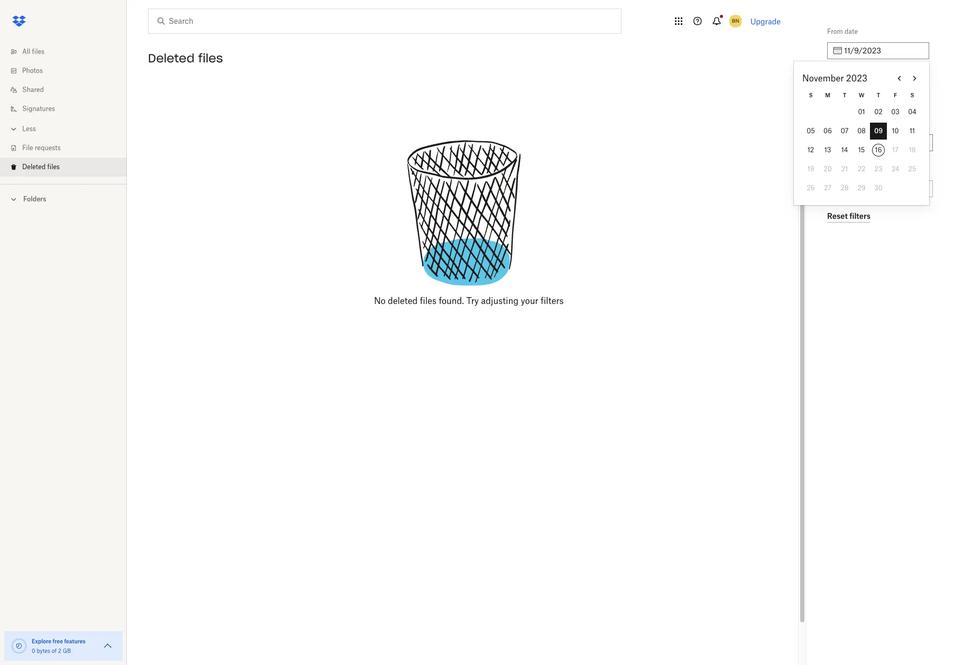 Task type: locate. For each thing, give the bounding box(es) containing it.
m
[[826, 92, 831, 98]]

1 vertical spatial deleted
[[828, 120, 851, 127]]

by
[[853, 120, 860, 127]]

deleted files
[[148, 51, 223, 66], [22, 163, 60, 171]]

explore free features 0 bytes of 2 gb
[[32, 638, 86, 654]]

15
[[859, 146, 865, 154]]

0 horizontal spatial deleted
[[22, 163, 46, 171]]

t
[[843, 92, 847, 98], [877, 92, 881, 98]]

files
[[32, 48, 44, 56], [198, 51, 223, 66], [47, 163, 60, 171], [420, 296, 437, 306]]

of
[[52, 648, 57, 654]]

10
[[892, 127, 899, 135]]

f
[[894, 92, 897, 98]]

1 horizontal spatial s
[[911, 92, 915, 98]]

09 button
[[870, 123, 887, 140]]

14
[[842, 146, 848, 154]]

deleted
[[148, 51, 195, 66], [828, 120, 851, 127], [22, 163, 46, 171]]

12
[[808, 146, 815, 154]]

19
[[808, 165, 815, 173]]

17 button
[[887, 142, 904, 159]]

26
[[807, 184, 815, 192]]

t left w
[[843, 92, 847, 98]]

date
[[845, 28, 858, 35], [837, 74, 850, 81]]

date right to
[[837, 74, 850, 81]]

0 vertical spatial date
[[845, 28, 858, 35]]

1 s from the left
[[809, 92, 813, 98]]

date right "from" at the right of the page
[[845, 28, 858, 35]]

photos
[[22, 67, 43, 75]]

19 button
[[803, 161, 820, 178]]

26 button
[[803, 180, 820, 197]]

0 horizontal spatial s
[[809, 92, 813, 98]]

s
[[809, 92, 813, 98], [911, 92, 915, 98]]

s left "m"
[[809, 92, 813, 98]]

23 button
[[870, 161, 887, 178]]

shared link
[[8, 80, 127, 99]]

no
[[374, 296, 386, 306]]

2 vertical spatial deleted
[[22, 163, 46, 171]]

2 s from the left
[[911, 92, 915, 98]]

quota usage element
[[11, 638, 28, 655]]

20 button
[[820, 161, 837, 178]]

18 button
[[904, 142, 921, 159]]

upgrade
[[751, 17, 781, 26]]

18
[[909, 146, 916, 154]]

all
[[22, 48, 30, 56]]

12 button
[[803, 142, 820, 159]]

from date
[[828, 28, 858, 35]]

0
[[32, 648, 35, 654]]

1 horizontal spatial t
[[877, 92, 881, 98]]

1 vertical spatial date
[[837, 74, 850, 81]]

1 horizontal spatial deleted files
[[148, 51, 223, 66]]

no deleted files found. try adjusting your filters
[[374, 296, 564, 306]]

02
[[875, 108, 883, 116]]

file requests
[[22, 144, 61, 152]]

folder
[[835, 166, 853, 173]]

01
[[859, 108, 866, 116]]

02 button
[[870, 104, 887, 121]]

in folder
[[828, 166, 853, 173]]

deleted files inside deleted files link
[[22, 163, 60, 171]]

date for to date
[[837, 74, 850, 81]]

1 horizontal spatial deleted
[[148, 51, 195, 66]]

0 vertical spatial deleted
[[148, 51, 195, 66]]

file requests link
[[8, 139, 127, 158]]

13 button
[[820, 142, 837, 159]]

signatures link
[[8, 99, 127, 118]]

to
[[828, 74, 835, 81]]

27
[[824, 184, 832, 192]]

30 button
[[870, 180, 887, 197]]

list
[[0, 36, 127, 184]]

your
[[521, 296, 539, 306]]

free
[[53, 638, 63, 645]]

1 vertical spatial deleted files
[[22, 163, 60, 171]]

filters
[[541, 296, 564, 306]]

0 horizontal spatial deleted files
[[22, 163, 60, 171]]

adjusting
[[481, 296, 519, 306]]

t up 02
[[877, 92, 881, 98]]

15 button
[[854, 142, 870, 159]]

s up 04
[[911, 92, 915, 98]]

06
[[824, 127, 832, 135]]

16 button
[[870, 142, 887, 159]]

0 horizontal spatial t
[[843, 92, 847, 98]]

06 button
[[820, 123, 837, 140]]

w
[[859, 92, 865, 98]]



Task type: describe. For each thing, give the bounding box(es) containing it.
30
[[875, 184, 883, 192]]

29
[[858, 184, 866, 192]]

2
[[58, 648, 61, 654]]

features
[[64, 638, 86, 645]]

04
[[909, 108, 917, 116]]

24 button
[[887, 161, 904, 178]]

november 2023
[[803, 73, 868, 84]]

24
[[892, 165, 900, 173]]

less image
[[8, 124, 19, 134]]

list containing all files
[[0, 36, 127, 184]]

folders button
[[0, 191, 127, 207]]

files inside all files link
[[32, 48, 44, 56]]

all files
[[22, 48, 44, 56]]

deleted files list item
[[0, 158, 127, 177]]

04 button
[[904, 104, 921, 121]]

21 button
[[837, 161, 854, 178]]

bytes
[[37, 648, 50, 654]]

deleted files link
[[8, 158, 127, 177]]

13
[[825, 146, 831, 154]]

22
[[858, 165, 866, 173]]

files inside deleted files link
[[47, 163, 60, 171]]

21
[[842, 165, 848, 173]]

file
[[22, 144, 33, 152]]

07 button
[[837, 123, 854, 140]]

08 button
[[854, 123, 870, 140]]

28 button
[[837, 180, 854, 197]]

try
[[467, 296, 479, 306]]

2023
[[847, 73, 868, 84]]

10 button
[[887, 123, 904, 140]]

upgrade link
[[751, 17, 781, 26]]

09
[[875, 127, 883, 135]]

05 button
[[803, 123, 820, 140]]

23
[[875, 165, 883, 173]]

01 button
[[854, 104, 870, 121]]

29 button
[[854, 180, 870, 197]]

shared
[[22, 86, 44, 94]]

folders
[[23, 195, 46, 203]]

08
[[858, 127, 866, 135]]

28
[[841, 184, 849, 192]]

deleted inside list item
[[22, 163, 46, 171]]

deleted
[[388, 296, 418, 306]]

11 button
[[904, 123, 921, 140]]

22 button
[[854, 161, 870, 178]]

dropbox image
[[8, 11, 30, 32]]

07
[[841, 127, 849, 135]]

explore
[[32, 638, 51, 645]]

date for from date
[[845, 28, 858, 35]]

05
[[807, 127, 815, 135]]

photos link
[[8, 61, 127, 80]]

gb
[[63, 648, 71, 654]]

to date
[[828, 74, 850, 81]]

november
[[803, 73, 844, 84]]

deleted by
[[828, 120, 860, 127]]

20
[[824, 165, 832, 173]]

03 button
[[887, 104, 904, 121]]

To date text field
[[845, 91, 923, 103]]

16
[[876, 146, 882, 154]]

25 button
[[904, 161, 921, 178]]

2 horizontal spatial deleted
[[828, 120, 851, 127]]

all files link
[[8, 42, 127, 61]]

27 button
[[820, 180, 837, 197]]

less
[[22, 125, 36, 133]]

14 button
[[837, 142, 854, 159]]

in
[[828, 166, 833, 173]]

signatures
[[22, 105, 55, 113]]

11
[[910, 127, 915, 135]]

requests
[[35, 144, 61, 152]]

from
[[828, 28, 843, 35]]

0 vertical spatial deleted files
[[148, 51, 223, 66]]

17
[[893, 146, 899, 154]]

25
[[909, 165, 917, 173]]

2 t from the left
[[877, 92, 881, 98]]

03
[[892, 108, 900, 116]]

From date text field
[[845, 45, 923, 57]]

1 t from the left
[[843, 92, 847, 98]]



Task type: vqa. For each thing, say whether or not it's contained in the screenshot.
date related to To date
yes



